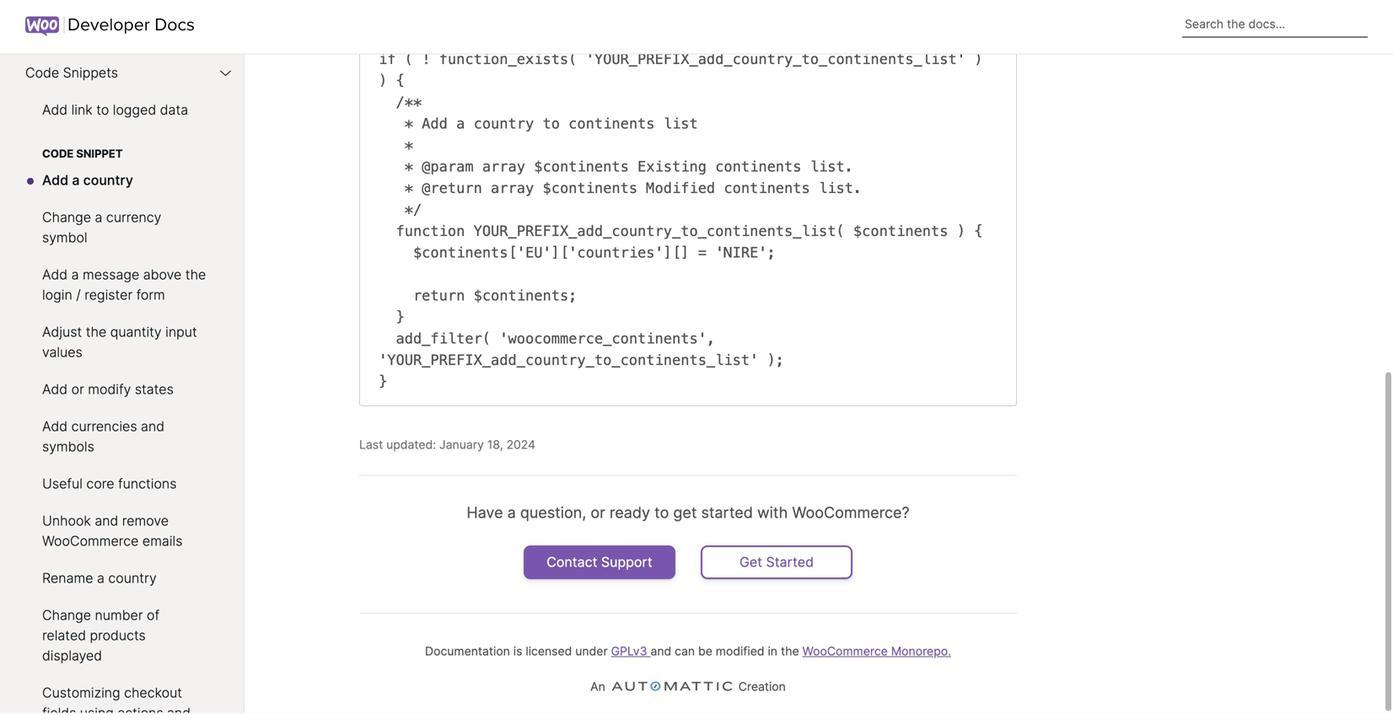 Task type: describe. For each thing, give the bounding box(es) containing it.
be
[[698, 646, 712, 660]]

add for add or modify states
[[42, 382, 68, 399]]

1 vertical spatial to
[[655, 505, 669, 523]]

unhook and remove woocommerce emails link
[[0, 504, 244, 561]]

quantity
[[110, 325, 162, 342]]

actions
[[118, 706, 163, 714]]

useful core functions link
[[0, 467, 244, 504]]

gplv3 link
[[611, 646, 651, 660]]

add a country element
[[359, 0, 1017, 477]]

code for code snippet
[[42, 148, 74, 161]]

main menu element
[[0, 56, 245, 714]]

add or modify states link
[[0, 372, 244, 409]]

add for add link to logged data
[[42, 103, 68, 119]]

get
[[740, 555, 762, 572]]

is
[[513, 646, 522, 660]]

using
[[80, 706, 114, 714]]

creation
[[735, 681, 786, 695]]

modify
[[88, 382, 131, 399]]

core
[[86, 477, 114, 493]]

updated:
[[386, 439, 436, 453]]

contact support
[[547, 555, 653, 572]]

add for add currencies and symbols
[[42, 420, 68, 436]]

useful core functions
[[42, 477, 177, 493]]

remove
[[122, 514, 169, 530]]

above
[[143, 268, 182, 284]]

code snippet
[[42, 148, 123, 161]]

rename a country
[[42, 571, 157, 588]]

add or modify states
[[42, 382, 174, 399]]

checkout
[[124, 686, 182, 702]]

unhook and remove woocommerce emails
[[42, 514, 183, 551]]

customizing
[[42, 686, 120, 702]]

1 vertical spatial or
[[591, 505, 605, 523]]

add a message above the login / register form link
[[0, 258, 244, 315]]

useful
[[42, 477, 83, 493]]

country for add a country
[[83, 173, 133, 190]]

symbols
[[42, 440, 94, 456]]

contact
[[547, 555, 597, 572]]

values
[[42, 345, 82, 362]]

message
[[83, 268, 139, 284]]

add a country
[[42, 173, 133, 190]]

logged
[[113, 103, 156, 119]]

1 vertical spatial woocommerce
[[802, 646, 888, 660]]

and inside add currencies and symbols
[[141, 420, 164, 436]]

code snippets link
[[0, 56, 244, 93]]

question,
[[520, 505, 586, 523]]

in
[[768, 646, 778, 660]]

customizing checkout fields using actions an
[[42, 686, 191, 714]]

get started link
[[701, 547, 853, 581]]

documentation
[[425, 646, 510, 660]]

symbol
[[42, 231, 87, 247]]

emails
[[142, 534, 183, 551]]

started
[[701, 505, 753, 523]]

woocommerce monorepo. link
[[802, 646, 951, 660]]

started
[[766, 555, 814, 572]]

add a country link
[[0, 163, 244, 200]]

states
[[135, 382, 174, 399]]

change a currency symbol link
[[0, 200, 244, 258]]

monorepo.
[[891, 646, 951, 660]]

add currencies and symbols
[[42, 420, 164, 456]]

number
[[95, 608, 143, 625]]

change number of related products displayed
[[42, 608, 159, 665]]

get started
[[740, 555, 814, 572]]

to inside main menu element
[[96, 103, 109, 119]]

a for add a message above the login / register form
[[71, 268, 79, 284]]

modified
[[716, 646, 765, 660]]



Task type: locate. For each thing, give the bounding box(es) containing it.
add inside add a message above the login / register form
[[42, 268, 68, 284]]

woocommerce right in
[[802, 646, 888, 660]]

snippets
[[63, 66, 118, 82]]

4 add from the top
[[42, 382, 68, 399]]

licensed
[[526, 646, 572, 660]]

0 vertical spatial to
[[96, 103, 109, 119]]

login
[[42, 288, 72, 304]]

change for symbol
[[42, 210, 91, 227]]

1 horizontal spatial and
[[141, 420, 164, 436]]

1 vertical spatial change
[[42, 608, 91, 625]]

woocommerce?
[[792, 505, 910, 523]]

add up login on the left of the page
[[42, 268, 68, 284]]

0 horizontal spatial or
[[71, 382, 84, 399]]

2 horizontal spatial the
[[781, 646, 799, 660]]

with
[[757, 505, 788, 523]]

a inside add a message above the login / register form
[[71, 268, 79, 284]]

1 horizontal spatial to
[[655, 505, 669, 523]]

gplv3
[[611, 646, 647, 660]]

add link to logged data
[[42, 103, 188, 119]]

the right in
[[781, 646, 799, 660]]

ready
[[610, 505, 650, 523]]

2 horizontal spatial and
[[651, 646, 671, 660]]

a right rename
[[97, 571, 104, 588]]

or inside add or modify states link
[[71, 382, 84, 399]]

None search field
[[1182, 13, 1368, 39]]

woocommerce inside 'unhook and remove woocommerce emails'
[[42, 534, 139, 551]]

january
[[439, 439, 484, 453]]

woocommerce down unhook
[[42, 534, 139, 551]]

1 vertical spatial code
[[42, 148, 74, 161]]

add
[[42, 103, 68, 119], [42, 173, 68, 190], [42, 268, 68, 284], [42, 382, 68, 399], [42, 420, 68, 436]]

a inside add a country link
[[72, 173, 80, 190]]

change for related
[[42, 608, 91, 625]]

the right above on the top left of the page
[[185, 268, 206, 284]]

2 add from the top
[[42, 173, 68, 190]]

1 vertical spatial and
[[95, 514, 118, 530]]

a up /
[[71, 268, 79, 284]]

add for add a country
[[42, 173, 68, 190]]

rename
[[42, 571, 93, 588]]

the right adjust at the left of page
[[86, 325, 106, 342]]

2024
[[506, 439, 536, 453]]

0 vertical spatial country
[[83, 173, 133, 190]]

1 vertical spatial the
[[86, 325, 106, 342]]

or
[[71, 382, 84, 399], [591, 505, 605, 523]]

3 add from the top
[[42, 268, 68, 284]]

2 vertical spatial the
[[781, 646, 799, 660]]

of
[[147, 608, 159, 625]]

a inside "rename a country" link
[[97, 571, 104, 588]]

have a question, or ready to get started with woocommerce?
[[467, 505, 910, 523]]

a down 'code snippet'
[[72, 173, 80, 190]]

customizing checkout fields using actions an link
[[0, 676, 244, 714]]

products
[[90, 629, 146, 645]]

a inside the change a currency symbol
[[95, 210, 102, 227]]

or left modify
[[71, 382, 84, 399]]

change number of related products displayed link
[[0, 598, 244, 676]]

0 vertical spatial or
[[71, 382, 84, 399]]

0 vertical spatial code
[[25, 66, 59, 82]]

to right link
[[96, 103, 109, 119]]

adjust the quantity input values link
[[0, 315, 244, 372]]

change
[[42, 210, 91, 227], [42, 608, 91, 625]]

unhook
[[42, 514, 91, 530]]

a
[[72, 173, 80, 190], [95, 210, 102, 227], [71, 268, 79, 284], [507, 505, 516, 523], [97, 571, 104, 588]]

documentation is licensed under gplv3 and can be modified in the woocommerce monorepo.
[[425, 646, 951, 660]]

fields
[[42, 706, 76, 714]]

1 horizontal spatial or
[[591, 505, 605, 523]]

add down 'code snippet'
[[42, 173, 68, 190]]

have
[[467, 505, 503, 523]]

add left link
[[42, 103, 68, 119]]

/
[[76, 288, 81, 304]]

to
[[96, 103, 109, 119], [655, 505, 669, 523]]

an
[[590, 681, 609, 695]]

5 add from the top
[[42, 420, 68, 436]]

to left get on the bottom of page
[[655, 505, 669, 523]]

code
[[25, 66, 59, 82], [42, 148, 74, 161]]

0 horizontal spatial to
[[96, 103, 109, 119]]

add inside add currencies and symbols
[[42, 420, 68, 436]]

2 vertical spatial and
[[651, 646, 671, 660]]

get
[[673, 505, 697, 523]]

functions
[[118, 477, 177, 493]]

input
[[165, 325, 197, 342]]

a for rename a country
[[97, 571, 104, 588]]

0 horizontal spatial woocommerce
[[42, 534, 139, 551]]

displayed
[[42, 649, 102, 665]]

code for code snippets
[[25, 66, 59, 82]]

and
[[141, 420, 164, 436], [95, 514, 118, 530], [651, 646, 671, 660]]

search search field
[[1182, 13, 1368, 39]]

code snippet link
[[0, 130, 244, 163]]

a right have
[[507, 505, 516, 523]]

change up symbol
[[42, 210, 91, 227]]

a for add a country
[[72, 173, 80, 190]]

rename a country link
[[0, 561, 244, 598]]

0 vertical spatial change
[[42, 210, 91, 227]]

0 horizontal spatial the
[[86, 325, 106, 342]]

change inside the change a currency symbol
[[42, 210, 91, 227]]

a for change a currency symbol
[[95, 210, 102, 227]]

woocommerce
[[42, 534, 139, 551], [802, 646, 888, 660]]

the inside adjust the quantity input values
[[86, 325, 106, 342]]

country up number
[[108, 571, 157, 588]]

currencies
[[71, 420, 137, 436]]

18,
[[487, 439, 503, 453]]

change a currency symbol
[[42, 210, 161, 247]]

and left can
[[651, 646, 671, 660]]

code up add a country at the top left of the page
[[42, 148, 74, 161]]

0 horizontal spatial and
[[95, 514, 118, 530]]

1 add from the top
[[42, 103, 68, 119]]

link
[[71, 103, 93, 119]]

add currencies and symbols link
[[0, 409, 244, 467]]

the inside add a message above the login / register form
[[185, 268, 206, 284]]

1 horizontal spatial the
[[185, 268, 206, 284]]

change inside change number of related products displayed
[[42, 608, 91, 625]]

under
[[575, 646, 608, 660]]

change up related
[[42, 608, 91, 625]]

1 horizontal spatial woocommerce
[[802, 646, 888, 660]]

and down "states" at bottom
[[141, 420, 164, 436]]

support
[[601, 555, 653, 572]]

contact support link
[[524, 547, 675, 581]]

country for rename a country
[[108, 571, 157, 588]]

add for add a message above the login / register form
[[42, 268, 68, 284]]

or left ready
[[591, 505, 605, 523]]

form
[[136, 288, 165, 304]]

0 vertical spatial woocommerce
[[42, 534, 139, 551]]

currency
[[106, 210, 161, 227]]

add link to logged data link
[[0, 93, 244, 130]]

adjust
[[42, 325, 82, 342]]

1 change from the top
[[42, 210, 91, 227]]

0 vertical spatial the
[[185, 268, 206, 284]]

add down values
[[42, 382, 68, 399]]

0 vertical spatial and
[[141, 420, 164, 436]]

add up the symbols
[[42, 420, 68, 436]]

the
[[185, 268, 206, 284], [86, 325, 106, 342], [781, 646, 799, 660]]

2 change from the top
[[42, 608, 91, 625]]

a left currency
[[95, 210, 102, 227]]

and inside 'unhook and remove woocommerce emails'
[[95, 514, 118, 530]]

can
[[675, 646, 695, 660]]

add a message above the login / register form
[[42, 268, 206, 304]]

code snippets
[[25, 66, 118, 82]]

snippet
[[76, 148, 123, 161]]

code left 'snippets'
[[25, 66, 59, 82]]

register
[[85, 288, 133, 304]]

a for have a question, or ready to get started with woocommerce?
[[507, 505, 516, 523]]

data
[[160, 103, 188, 119]]

last updated: january 18, 2024
[[359, 439, 536, 453]]

1 vertical spatial country
[[108, 571, 157, 588]]

related
[[42, 629, 86, 645]]

last
[[359, 439, 383, 453]]

country down the snippet
[[83, 173, 133, 190]]

adjust the quantity input values
[[42, 325, 197, 362]]

and down the useful core functions on the bottom left
[[95, 514, 118, 530]]



Task type: vqa. For each thing, say whether or not it's contained in the screenshot.
Open-source ecommerce with limitless possibilities in the top left of the page
no



